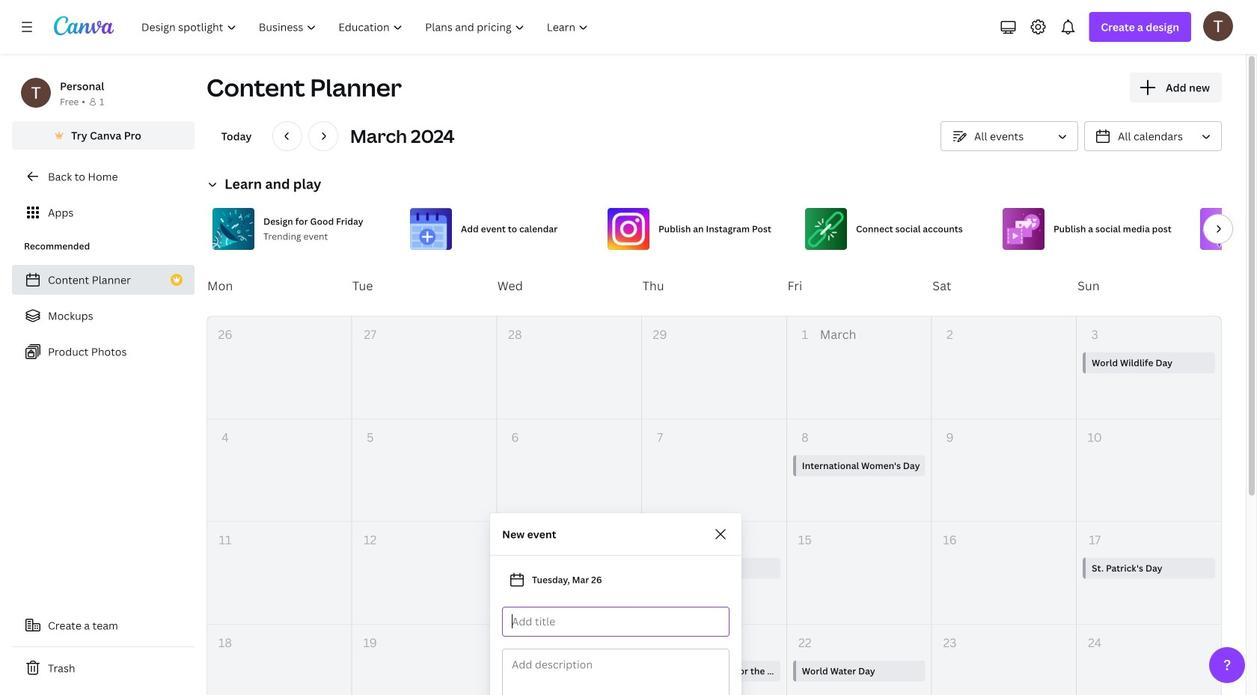 Task type: describe. For each thing, give the bounding box(es) containing it.
Add title text field
[[512, 608, 720, 636]]

sunday column header
[[1078, 256, 1223, 316]]

saturday column header
[[932, 256, 1078, 316]]

terry turtle image
[[1204, 11, 1234, 41]]

Add description text field
[[503, 650, 729, 696]]

monday column header
[[207, 256, 352, 316]]

thursday column header
[[642, 256, 787, 316]]

top level navigation element
[[132, 12, 602, 42]]



Task type: vqa. For each thing, say whether or not it's contained in the screenshot.
list
yes



Task type: locate. For each thing, give the bounding box(es) containing it.
None button
[[941, 121, 1079, 151], [1085, 121, 1223, 151], [941, 121, 1079, 151], [1085, 121, 1223, 151]]

friday column header
[[787, 256, 932, 316]]

list
[[12, 265, 195, 367]]

row
[[207, 256, 1223, 316], [207, 317, 1222, 420], [207, 420, 1222, 522], [207, 522, 1222, 625], [207, 625, 1222, 696]]

tuesday column header
[[352, 256, 497, 316]]

wednesday column header
[[497, 256, 642, 316]]



